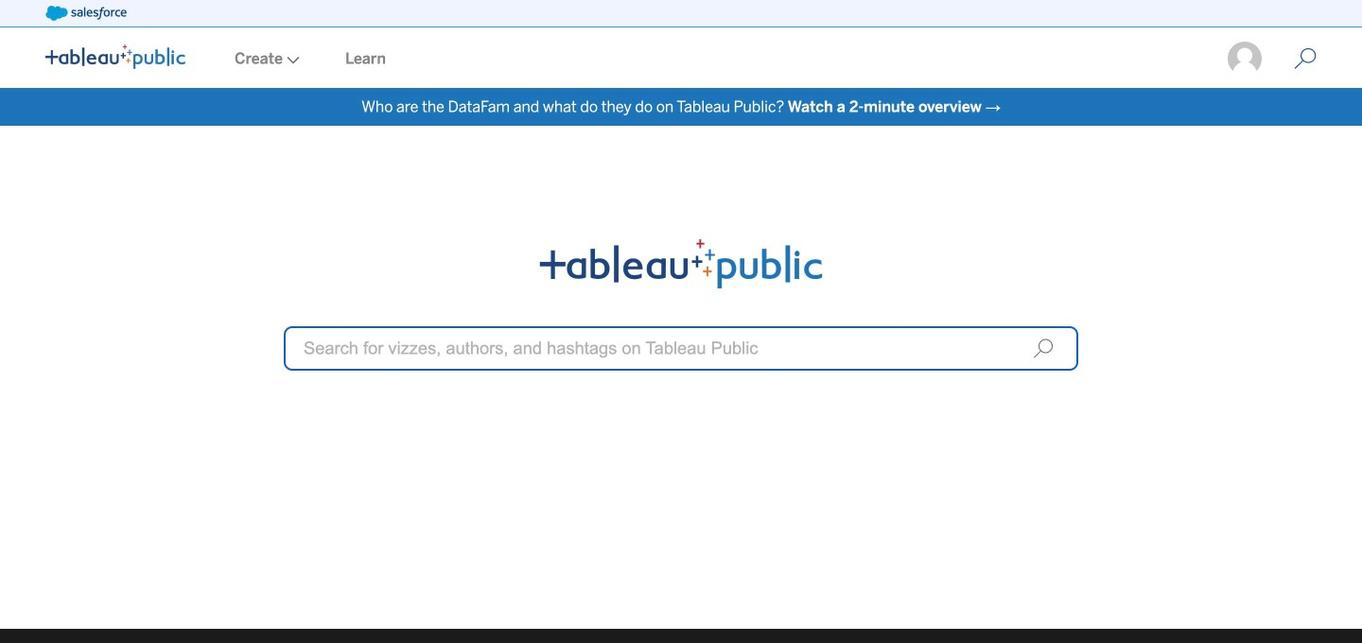 Task type: vqa. For each thing, say whether or not it's contained in the screenshot.
create "image"
yes



Task type: describe. For each thing, give the bounding box(es) containing it.
go to search image
[[1271, 47, 1339, 70]]

logo image
[[45, 44, 185, 69]]

search image
[[1033, 338, 1054, 359]]

Search input field
[[284, 326, 1078, 371]]

create image
[[283, 56, 300, 64]]

tara.schultz image
[[1226, 40, 1264, 78]]



Task type: locate. For each thing, give the bounding box(es) containing it.
salesforce logo image
[[45, 6, 127, 21]]



